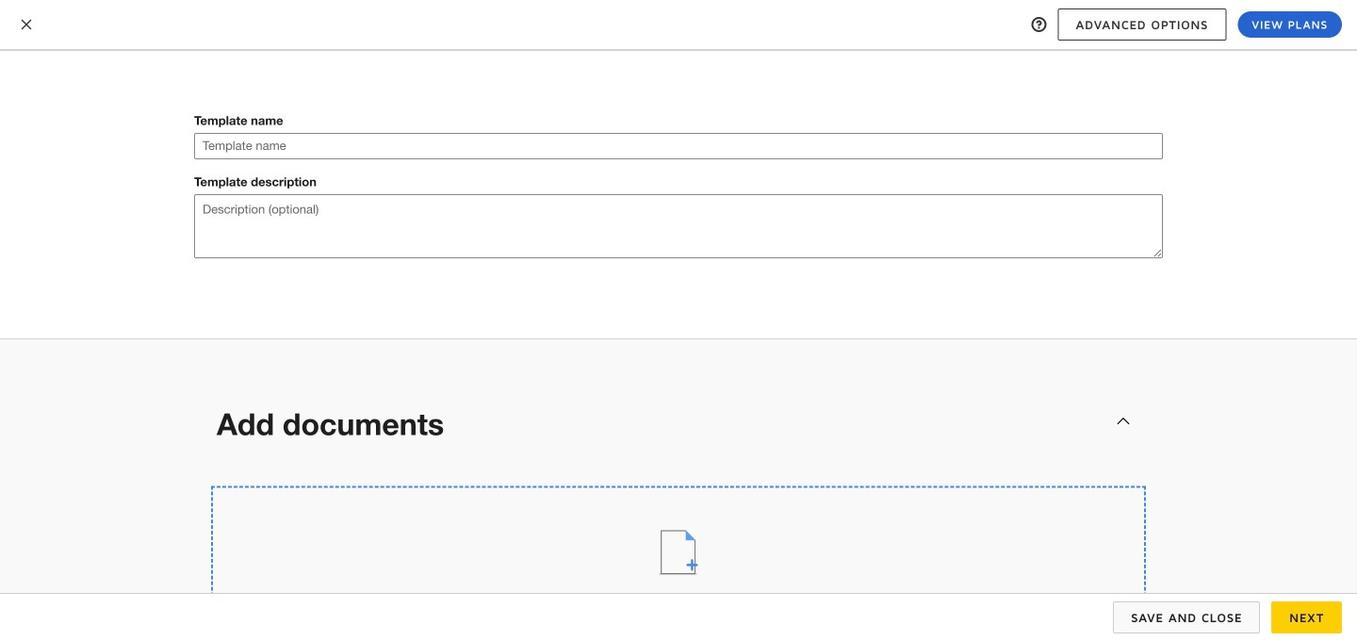 Task type: describe. For each thing, give the bounding box(es) containing it.
Template name text field
[[195, 134, 1163, 158]]



Task type: vqa. For each thing, say whether or not it's contained in the screenshot.
Template name text box
yes



Task type: locate. For each thing, give the bounding box(es) containing it.
Description (optional) text field
[[194, 194, 1164, 258]]



